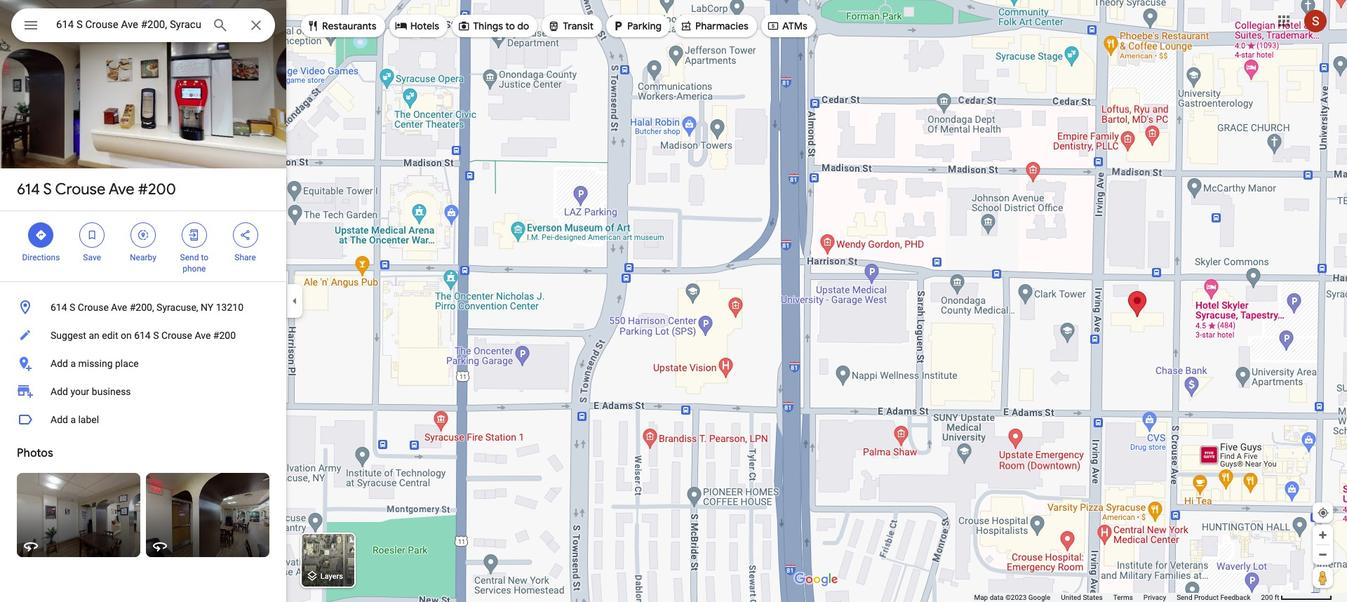 Task type: describe. For each thing, give the bounding box(es) containing it.
terms
[[1114, 594, 1134, 602]]

privacy button
[[1144, 593, 1167, 602]]

614 s crouse ave #200, syracuse, ny 13210
[[51, 302, 244, 313]]

actions for 614 s crouse ave #200 region
[[0, 211, 286, 282]]

200 ft button
[[1262, 594, 1333, 602]]

13210
[[216, 302, 244, 313]]

syracuse,
[[157, 302, 198, 313]]

614 S Crouse Ave #200, Syracuse, NY 13210 field
[[11, 8, 275, 42]]

s for 614 s crouse ave #200, syracuse, ny 13210
[[70, 302, 75, 313]]

footer inside google maps 'element'
[[975, 593, 1262, 602]]

zoom in image
[[1318, 530, 1329, 541]]

200
[[1262, 594, 1274, 602]]

 button
[[11, 8, 51, 45]]

do
[[518, 20, 530, 32]]


[[35, 227, 47, 243]]

crouse for #200
[[55, 180, 106, 199]]

nearby
[[130, 253, 157, 263]]

614 s crouse ave #200, syracuse, ny 13210 button
[[0, 293, 286, 322]]

add your business
[[51, 386, 131, 397]]

add a label
[[51, 414, 99, 425]]

collapse side panel image
[[287, 293, 303, 309]]

product
[[1195, 594, 1219, 602]]

 hotels
[[395, 18, 440, 34]]

suggest
[[51, 330, 86, 341]]

show street view coverage image
[[1314, 567, 1334, 588]]

place
[[115, 358, 139, 369]]

to inside the  things to do
[[506, 20, 515, 32]]


[[458, 18, 470, 34]]

save
[[83, 253, 101, 263]]

business
[[92, 386, 131, 397]]

send for send product feedback
[[1177, 594, 1193, 602]]


[[239, 227, 252, 243]]

google maps element
[[0, 0, 1348, 602]]

edit
[[102, 330, 118, 341]]

parking
[[628, 20, 662, 32]]

 restaurants
[[307, 18, 377, 34]]

a for missing
[[70, 358, 76, 369]]


[[137, 227, 150, 243]]

 atms
[[767, 18, 808, 34]]

send for send to phone
[[180, 253, 199, 263]]

#200 inside button
[[213, 330, 236, 341]]

an
[[89, 330, 100, 341]]

 search field
[[11, 8, 275, 45]]

614 s crouse ave #200
[[17, 180, 176, 199]]

united states button
[[1062, 593, 1103, 602]]

0 vertical spatial #200
[[138, 180, 176, 199]]

suggest an edit on 614 s crouse ave #200 button
[[0, 322, 286, 350]]

ave for #200
[[109, 180, 135, 199]]

add a missing place button
[[0, 350, 286, 378]]

614 for 614 s crouse ave #200
[[17, 180, 40, 199]]

 things to do
[[458, 18, 530, 34]]

data
[[990, 594, 1004, 602]]

send to phone
[[180, 253, 209, 274]]

add your business link
[[0, 378, 286, 406]]

things
[[473, 20, 503, 32]]

atms
[[783, 20, 808, 32]]

zoom out image
[[1318, 550, 1329, 560]]


[[307, 18, 319, 34]]

add for add your business
[[51, 386, 68, 397]]

crouse inside suggest an edit on 614 s crouse ave #200 button
[[161, 330, 192, 341]]

add a label button
[[0, 406, 286, 434]]



Task type: vqa. For each thing, say whether or not it's contained in the screenshot.
'LAX' inside the '12 hr LAX – JFK'
no



Task type: locate. For each thing, give the bounding box(es) containing it.
add
[[51, 358, 68, 369], [51, 386, 68, 397], [51, 414, 68, 425]]

614 right the on
[[134, 330, 151, 341]]

ft
[[1275, 594, 1280, 602]]

your
[[70, 386, 89, 397]]

s up 
[[43, 180, 52, 199]]

0 vertical spatial send
[[180, 253, 199, 263]]

0 horizontal spatial send
[[180, 253, 199, 263]]

1 horizontal spatial #200
[[213, 330, 236, 341]]

add a missing place
[[51, 358, 139, 369]]


[[395, 18, 408, 34]]

None field
[[56, 16, 201, 33]]

2 horizontal spatial s
[[153, 330, 159, 341]]

3 add from the top
[[51, 414, 68, 425]]

2 vertical spatial crouse
[[161, 330, 192, 341]]

a inside button
[[70, 414, 76, 425]]

1 horizontal spatial to
[[506, 20, 515, 32]]

s down 614 s crouse ave #200, syracuse, ny 13210
[[153, 330, 159, 341]]

0 vertical spatial 614
[[17, 180, 40, 199]]

add for add a missing place
[[51, 358, 68, 369]]

1 vertical spatial s
[[70, 302, 75, 313]]

send left 'product'
[[1177, 594, 1193, 602]]

2 vertical spatial 614
[[134, 330, 151, 341]]

footer containing map data ©2023 google
[[975, 593, 1262, 602]]

ave for #200,
[[111, 302, 127, 313]]

to inside send to phone
[[201, 253, 209, 263]]

s inside button
[[70, 302, 75, 313]]

0 vertical spatial add
[[51, 358, 68, 369]]

to left the 'do'
[[506, 20, 515, 32]]

1 vertical spatial crouse
[[78, 302, 109, 313]]

send up 'phone'
[[180, 253, 199, 263]]

crouse inside 614 s crouse ave #200, syracuse, ny 13210 button
[[78, 302, 109, 313]]

ave inside button
[[195, 330, 211, 341]]

2 horizontal spatial 614
[[134, 330, 151, 341]]

0 vertical spatial to
[[506, 20, 515, 32]]

a left label
[[70, 414, 76, 425]]

1 vertical spatial a
[[70, 414, 76, 425]]

2 a from the top
[[70, 414, 76, 425]]

1 vertical spatial #200
[[213, 330, 236, 341]]

map data ©2023 google
[[975, 594, 1051, 602]]

ny
[[201, 302, 214, 313]]

 pharmacies
[[680, 18, 749, 34]]

614 for 614 s crouse ave #200, syracuse, ny 13210
[[51, 302, 67, 313]]

#200 down 13210
[[213, 330, 236, 341]]

1 vertical spatial 614
[[51, 302, 67, 313]]

614 inside button
[[51, 302, 67, 313]]

#200
[[138, 180, 176, 199], [213, 330, 236, 341]]

suggest an edit on 614 s crouse ave #200
[[51, 330, 236, 341]]

614 up 
[[17, 180, 40, 199]]

ave left #200,
[[111, 302, 127, 313]]

1 vertical spatial to
[[201, 253, 209, 263]]

send inside send to phone
[[180, 253, 199, 263]]

ave
[[109, 180, 135, 199], [111, 302, 127, 313], [195, 330, 211, 341]]

1 vertical spatial ave
[[111, 302, 127, 313]]

send product feedback button
[[1177, 593, 1251, 602]]

1 horizontal spatial s
[[70, 302, 75, 313]]

0 vertical spatial ave
[[109, 180, 135, 199]]

add left label
[[51, 414, 68, 425]]

s up suggest
[[70, 302, 75, 313]]

states
[[1084, 594, 1103, 602]]

0 horizontal spatial 614
[[17, 180, 40, 199]]

0 vertical spatial a
[[70, 358, 76, 369]]

#200 up 
[[138, 180, 176, 199]]

2 vertical spatial s
[[153, 330, 159, 341]]

ave up actions for 614 s crouse ave #200 region
[[109, 180, 135, 199]]

crouse up 
[[55, 180, 106, 199]]

send inside send product feedback button
[[1177, 594, 1193, 602]]

label
[[78, 414, 99, 425]]

hotels
[[410, 20, 440, 32]]

privacy
[[1144, 594, 1167, 602]]

1 vertical spatial add
[[51, 386, 68, 397]]

2 vertical spatial add
[[51, 414, 68, 425]]

200 ft
[[1262, 594, 1280, 602]]

614 s crouse ave #200 main content
[[0, 0, 286, 602]]

s inside button
[[153, 330, 159, 341]]

s
[[43, 180, 52, 199], [70, 302, 75, 313], [153, 330, 159, 341]]

©2023
[[1006, 594, 1027, 602]]


[[548, 18, 560, 34]]


[[22, 15, 39, 35]]

on
[[121, 330, 132, 341]]

transit
[[563, 20, 594, 32]]

to
[[506, 20, 515, 32], [201, 253, 209, 263]]

ave inside button
[[111, 302, 127, 313]]

add for add a label
[[51, 414, 68, 425]]

restaurants
[[322, 20, 377, 32]]

none field inside 614 s crouse ave #200, syracuse, ny 13210 field
[[56, 16, 201, 33]]

united states
[[1062, 594, 1103, 602]]

footer
[[975, 593, 1262, 602]]

2 vertical spatial ave
[[195, 330, 211, 341]]

google account: sheryl atherton  
(sheryl.atherton@adept.ai) image
[[1305, 10, 1328, 32]]

0 horizontal spatial to
[[201, 253, 209, 263]]

add left your
[[51, 386, 68, 397]]

0 vertical spatial s
[[43, 180, 52, 199]]


[[767, 18, 780, 34]]

send
[[180, 253, 199, 263], [1177, 594, 1193, 602]]

2 add from the top
[[51, 386, 68, 397]]

a left missing
[[70, 358, 76, 369]]

phone
[[183, 264, 206, 274]]

add inside button
[[51, 414, 68, 425]]

614
[[17, 180, 40, 199], [51, 302, 67, 313], [134, 330, 151, 341]]

ave down ny
[[195, 330, 211, 341]]


[[680, 18, 693, 34]]

crouse for #200,
[[78, 302, 109, 313]]

directions
[[22, 253, 60, 263]]

photos
[[17, 446, 53, 461]]

share
[[235, 253, 256, 263]]

google
[[1029, 594, 1051, 602]]

pharmacies
[[696, 20, 749, 32]]

#200,
[[130, 302, 154, 313]]

crouse up an
[[78, 302, 109, 313]]

1 horizontal spatial 614
[[51, 302, 67, 313]]

614 inside button
[[134, 330, 151, 341]]


[[86, 227, 98, 243]]

to up 'phone'
[[201, 253, 209, 263]]

 transit
[[548, 18, 594, 34]]

show your location image
[[1318, 507, 1330, 520]]

1 add from the top
[[51, 358, 68, 369]]

send product feedback
[[1177, 594, 1251, 602]]

1 horizontal spatial send
[[1177, 594, 1193, 602]]

0 vertical spatial crouse
[[55, 180, 106, 199]]

0 horizontal spatial #200
[[138, 180, 176, 199]]

0 horizontal spatial s
[[43, 180, 52, 199]]


[[612, 18, 625, 34]]

1 a from the top
[[70, 358, 76, 369]]

feedback
[[1221, 594, 1251, 602]]

united
[[1062, 594, 1082, 602]]

1 vertical spatial send
[[1177, 594, 1193, 602]]

add inside button
[[51, 358, 68, 369]]

a inside button
[[70, 358, 76, 369]]

missing
[[78, 358, 113, 369]]

614 up suggest
[[51, 302, 67, 313]]

layers
[[321, 572, 343, 582]]

a
[[70, 358, 76, 369], [70, 414, 76, 425]]

crouse down syracuse,
[[161, 330, 192, 341]]

terms button
[[1114, 593, 1134, 602]]


[[188, 227, 201, 243]]

a for label
[[70, 414, 76, 425]]

map
[[975, 594, 989, 602]]

add down suggest
[[51, 358, 68, 369]]

crouse
[[55, 180, 106, 199], [78, 302, 109, 313], [161, 330, 192, 341]]

 parking
[[612, 18, 662, 34]]

s for 614 s crouse ave #200
[[43, 180, 52, 199]]



